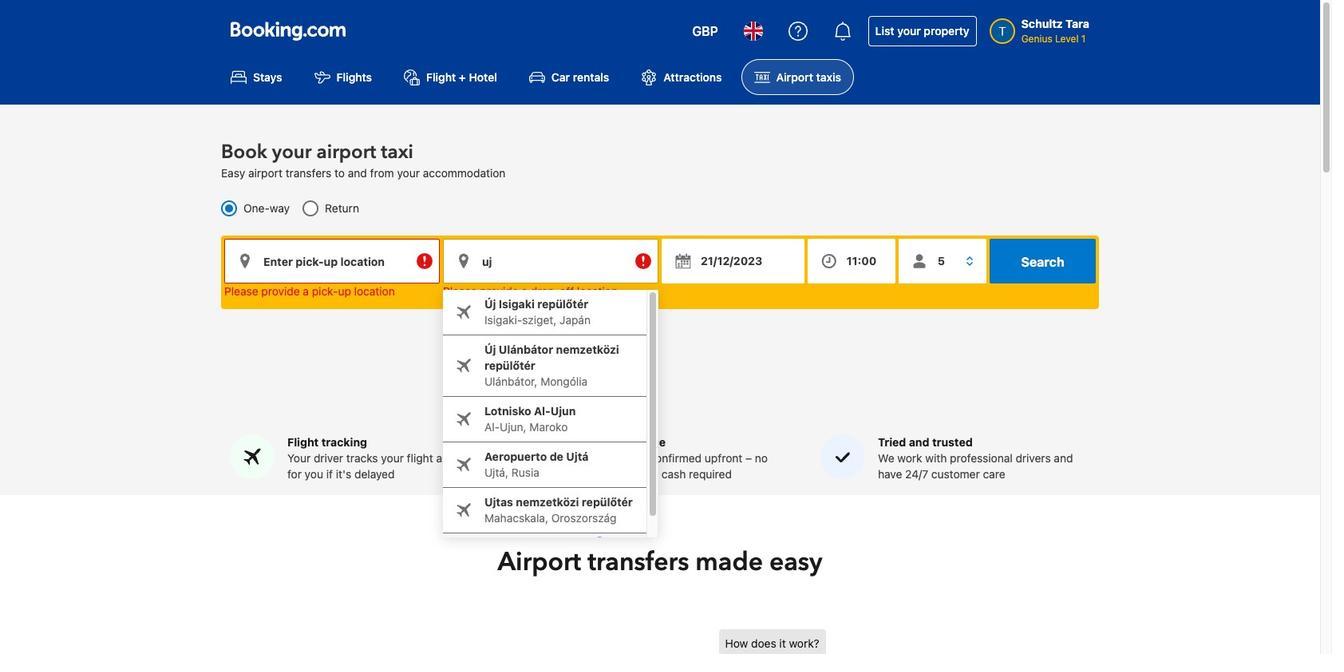 Task type: describe. For each thing, give the bounding box(es) containing it.
gbp button
[[683, 12, 728, 50]]

work
[[898, 451, 923, 465]]

11:00 button
[[808, 239, 896, 284]]

car rentals link
[[517, 59, 622, 95]]

your right book
[[272, 139, 312, 166]]

ujtas
[[485, 495, 513, 509]]

and up the work
[[910, 435, 930, 449]]

rusia
[[512, 466, 540, 479]]

isigaki
[[499, 297, 535, 311]]

customer
[[932, 467, 981, 481]]

1 vertical spatial transfers
[[588, 545, 690, 580]]

isigaki-
[[485, 313, 523, 327]]

how does it work?
[[726, 637, 820, 650]]

location for please provide a pick-up location
[[354, 285, 395, 298]]

taxis
[[817, 71, 842, 84]]

location for please provide a drop-off location
[[577, 285, 618, 298]]

airport taxis link
[[742, 59, 855, 95]]

one-way
[[244, 201, 290, 215]]

drop-
[[531, 285, 560, 298]]

maroko
[[530, 420, 568, 434]]

a for pick-
[[303, 285, 309, 298]]

flights link
[[302, 59, 385, 95]]

does
[[752, 637, 777, 650]]

tried and trusted we work with professional drivers and have 24/7 customer care
[[879, 435, 1074, 481]]

pick-
[[312, 285, 338, 298]]

flight for flight tracking your driver tracks your flight and waits for you if it's delayed
[[288, 435, 319, 449]]

attractions
[[664, 71, 722, 84]]

attractions link
[[629, 59, 735, 95]]

tracking
[[322, 435, 367, 449]]

to
[[335, 166, 345, 180]]

work?
[[789, 637, 820, 650]]

is
[[638, 451, 647, 465]]

0 horizontal spatial no
[[646, 467, 659, 481]]

list
[[876, 24, 895, 38]]

level
[[1056, 33, 1079, 45]]

schultz
[[1022, 17, 1064, 30]]

lotnisko al-ujun al-ujun, maroko
[[485, 404, 576, 434]]

if
[[326, 467, 333, 481]]

24/7
[[906, 467, 929, 481]]

powered by google image
[[526, 537, 641, 551]]

gbp
[[693, 24, 719, 38]]

up
[[338, 285, 351, 298]]

új for új ulánbátor nemzetközi repülőtér ulánbátor, mongólia
[[485, 343, 496, 356]]

with
[[926, 451, 947, 465]]

tried
[[879, 435, 907, 449]]

flight tracking your driver tracks your flight and waits for you if it's delayed
[[288, 435, 485, 481]]

please provide a drop-off location
[[443, 285, 618, 298]]

genius
[[1022, 33, 1053, 45]]

please provide a pick-up location
[[224, 285, 395, 298]]

way
[[270, 201, 290, 215]]

driver
[[314, 451, 344, 465]]

repülőtér for nemzetközi
[[582, 495, 633, 509]]

ujtá
[[567, 450, 589, 463]]

1 vertical spatial price
[[609, 451, 635, 465]]

one clear price your price is confirmed upfront – no extra costs, no cash required
[[583, 435, 768, 481]]

it's
[[336, 467, 352, 481]]

book
[[221, 139, 267, 166]]

új ulánbátor nemzetközi repülőtér ulánbátor, mongólia
[[485, 343, 620, 388]]

costs,
[[612, 467, 643, 481]]

and inside 'book your airport taxi easy airport transfers to and from your accommodation'
[[348, 166, 367, 180]]

please for please provide a drop-off location
[[443, 285, 477, 298]]

ujun
[[551, 404, 576, 418]]

11:00
[[847, 254, 877, 268]]

ulánbátor,
[[485, 375, 538, 388]]

flight for flight + hotel
[[427, 71, 456, 84]]

delayed
[[355, 467, 395, 481]]

de
[[550, 450, 564, 463]]

provide for drop-
[[480, 285, 519, 298]]

1 horizontal spatial no
[[755, 451, 768, 465]]

lotnisko
[[485, 404, 532, 418]]

airport taxis
[[777, 71, 842, 84]]

book your airport taxi easy airport transfers to and from your accommodation
[[221, 139, 506, 180]]

hotel
[[469, 71, 497, 84]]

stays link
[[218, 59, 295, 95]]

taxi
[[381, 139, 414, 166]]

1 vertical spatial al-
[[485, 420, 500, 434]]

1
[[1082, 33, 1087, 45]]

ujtá,
[[485, 466, 509, 479]]

flight + hotel
[[427, 71, 497, 84]]

from
[[370, 166, 394, 180]]

új isigaki repülőtér isigaki-sziget, japán
[[485, 297, 591, 327]]

property
[[924, 24, 970, 38]]

for
[[288, 467, 302, 481]]

you
[[305, 467, 323, 481]]

airport for airport taxis
[[777, 71, 814, 84]]

trusted
[[933, 435, 973, 449]]



Task type: locate. For each thing, give the bounding box(es) containing it.
Enter destination text field
[[443, 239, 659, 284]]

airport for airport transfers made easy
[[498, 545, 582, 580]]

location right up
[[354, 285, 395, 298]]

made
[[696, 545, 764, 580]]

új up isigaki- in the top left of the page
[[485, 297, 496, 311]]

airport transfers made easy
[[498, 545, 823, 580]]

0 horizontal spatial flight
[[288, 435, 319, 449]]

1 vertical spatial airport
[[248, 166, 283, 180]]

have
[[879, 467, 903, 481]]

provide for pick-
[[261, 285, 300, 298]]

0 vertical spatial repülőtér
[[538, 297, 589, 311]]

your down taxi
[[397, 166, 420, 180]]

2 a from the left
[[522, 285, 528, 298]]

–
[[746, 451, 752, 465]]

we
[[879, 451, 895, 465]]

+
[[459, 71, 466, 84]]

1 horizontal spatial please
[[443, 285, 477, 298]]

2 provide from the left
[[480, 285, 519, 298]]

your up for
[[288, 451, 311, 465]]

0 vertical spatial airport
[[317, 139, 376, 166]]

nemzetközi
[[556, 343, 620, 356], [516, 495, 579, 509]]

confirmed
[[650, 451, 702, 465]]

1 your from the left
[[288, 451, 311, 465]]

a left pick-
[[303, 285, 309, 298]]

your down one
[[583, 451, 606, 465]]

a for drop-
[[522, 285, 528, 298]]

it
[[780, 637, 786, 650]]

one
[[583, 435, 605, 449]]

1 vertical spatial flight
[[288, 435, 319, 449]]

1 horizontal spatial airport
[[777, 71, 814, 84]]

0 vertical spatial al-
[[534, 404, 551, 418]]

location
[[354, 285, 395, 298], [577, 285, 618, 298]]

1 horizontal spatial your
[[583, 451, 606, 465]]

japán
[[560, 313, 591, 327]]

booking.com online hotel reservations image
[[231, 22, 346, 41]]

how
[[726, 637, 749, 650]]

repülőtér up oroszország
[[582, 495, 633, 509]]

repülőtér up the ulánbátor, on the bottom
[[485, 359, 536, 372]]

0 horizontal spatial your
[[288, 451, 311, 465]]

search button
[[990, 239, 1097, 284]]

új
[[485, 297, 496, 311], [485, 343, 496, 356]]

easy
[[770, 545, 823, 580]]

ujun,
[[500, 420, 527, 434]]

a left drop-
[[522, 285, 528, 298]]

al- down lotnisko
[[485, 420, 500, 434]]

and
[[348, 166, 367, 180], [910, 435, 930, 449], [436, 451, 456, 465], [1055, 451, 1074, 465]]

0 horizontal spatial please
[[224, 285, 258, 298]]

airport up to
[[317, 139, 376, 166]]

1 vertical spatial no
[[646, 467, 659, 481]]

2 vertical spatial repülőtér
[[582, 495, 633, 509]]

repülőtér
[[538, 297, 589, 311], [485, 359, 536, 372], [582, 495, 633, 509]]

transfers inside 'book your airport taxi easy airport transfers to and from your accommodation'
[[286, 166, 332, 180]]

2 location from the left
[[577, 285, 618, 298]]

1 új from the top
[[485, 297, 496, 311]]

új for új isigaki repülőtér isigaki-sziget, japán
[[485, 297, 496, 311]]

airport down book
[[248, 166, 283, 180]]

airport down mahacskala,
[[498, 545, 582, 580]]

0 horizontal spatial location
[[354, 285, 395, 298]]

1 horizontal spatial flight
[[427, 71, 456, 84]]

cash
[[662, 467, 686, 481]]

car rentals
[[552, 71, 610, 84]]

repülőtér inside ujtas nemzetközi repülőtér mahacskala, oroszország
[[582, 495, 633, 509]]

stays
[[253, 71, 282, 84]]

booking airport taxi image
[[719, 630, 1055, 654]]

aeropuerto de ujtá ujtá, rusia
[[485, 450, 589, 479]]

2 your from the left
[[583, 451, 606, 465]]

please
[[224, 285, 258, 298], [443, 285, 477, 298]]

list your property link
[[869, 16, 977, 46]]

0 horizontal spatial a
[[303, 285, 309, 298]]

0 horizontal spatial price
[[609, 451, 635, 465]]

flight left +
[[427, 71, 456, 84]]

clear
[[608, 435, 635, 449]]

and inside flight tracking your driver tracks your flight and waits for you if it's delayed
[[436, 451, 456, 465]]

1 vertical spatial repülőtér
[[485, 359, 536, 372]]

sziget,
[[523, 313, 557, 327]]

tracks
[[347, 451, 378, 465]]

1 horizontal spatial provide
[[480, 285, 519, 298]]

1 location from the left
[[354, 285, 395, 298]]

nemzetközi up mahacskala,
[[516, 495, 579, 509]]

nemzetközi inside ujtas nemzetközi repülőtér mahacskala, oroszország
[[516, 495, 579, 509]]

airport
[[317, 139, 376, 166], [248, 166, 283, 180]]

your inside one clear price your price is confirmed upfront – no extra costs, no cash required
[[583, 451, 606, 465]]

waits
[[459, 451, 485, 465]]

flight inside flight tracking your driver tracks your flight and waits for you if it's delayed
[[288, 435, 319, 449]]

a
[[303, 285, 309, 298], [522, 285, 528, 298]]

1 horizontal spatial location
[[577, 285, 618, 298]]

Enter pick-up location text field
[[224, 239, 440, 284]]

0 vertical spatial új
[[485, 297, 496, 311]]

flights
[[337, 71, 372, 84]]

no right –
[[755, 451, 768, 465]]

transfers down oroszország
[[588, 545, 690, 580]]

and right to
[[348, 166, 367, 180]]

care
[[984, 467, 1006, 481]]

and right drivers
[[1055, 451, 1074, 465]]

21/12/2023 button
[[662, 239, 805, 284]]

your
[[288, 451, 311, 465], [583, 451, 606, 465]]

al- up maroko
[[534, 404, 551, 418]]

airport left 'taxis'
[[777, 71, 814, 84]]

2 új from the top
[[485, 343, 496, 356]]

professional
[[950, 451, 1013, 465]]

no down the is
[[646, 467, 659, 481]]

nemzetközi inside 'új ulánbátor nemzetközi repülőtér ulánbátor, mongólia'
[[556, 343, 620, 356]]

ujtas nemzetközi repülőtér mahacskala, oroszország
[[485, 495, 633, 525]]

0 vertical spatial transfers
[[286, 166, 332, 180]]

and right flight
[[436, 451, 456, 465]]

your inside flight tracking your driver tracks your flight and waits for you if it's delayed
[[288, 451, 311, 465]]

0 horizontal spatial airport
[[498, 545, 582, 580]]

transfers left to
[[286, 166, 332, 180]]

list box containing új isigaki repülőtér
[[443, 290, 647, 558]]

flight + hotel link
[[391, 59, 510, 95]]

1 horizontal spatial price
[[638, 435, 666, 449]]

flight
[[427, 71, 456, 84], [288, 435, 319, 449]]

price up the is
[[638, 435, 666, 449]]

aeropuerto
[[485, 450, 547, 463]]

repülőtér inside 'új ulánbátor nemzetközi repülőtér ulánbátor, mongólia'
[[485, 359, 536, 372]]

provide left pick-
[[261, 285, 300, 298]]

upfront
[[705, 451, 743, 465]]

0 horizontal spatial airport
[[248, 166, 283, 180]]

provide
[[261, 285, 300, 298], [480, 285, 519, 298]]

1 horizontal spatial transfers
[[588, 545, 690, 580]]

your right list
[[898, 24, 921, 38]]

1 vertical spatial új
[[485, 343, 496, 356]]

21/12/2023
[[701, 254, 763, 268]]

your up delayed
[[381, 451, 404, 465]]

mahacskala,
[[485, 511, 549, 525]]

új inside 'új ulánbátor nemzetközi repülőtér ulánbátor, mongólia'
[[485, 343, 496, 356]]

0 vertical spatial nemzetközi
[[556, 343, 620, 356]]

2 please from the left
[[443, 285, 477, 298]]

repülőtér inside új isigaki repülőtér isigaki-sziget, japán
[[538, 297, 589, 311]]

1 horizontal spatial al-
[[534, 404, 551, 418]]

off
[[560, 285, 574, 298]]

list box
[[443, 290, 647, 558]]

car
[[552, 71, 570, 84]]

0 vertical spatial price
[[638, 435, 666, 449]]

0 vertical spatial airport
[[777, 71, 814, 84]]

új inside új isigaki repülőtér isigaki-sziget, japán
[[485, 297, 496, 311]]

repülőtér for isigaki
[[538, 297, 589, 311]]

required
[[689, 467, 732, 481]]

transfers
[[286, 166, 332, 180], [588, 545, 690, 580]]

1 please from the left
[[224, 285, 258, 298]]

accommodation
[[423, 166, 506, 180]]

rentals
[[573, 71, 610, 84]]

al-
[[534, 404, 551, 418], [485, 420, 500, 434]]

mongólia
[[541, 375, 588, 388]]

oroszország
[[552, 511, 617, 525]]

search
[[1022, 255, 1065, 269]]

0 horizontal spatial transfers
[[286, 166, 332, 180]]

0 vertical spatial no
[[755, 451, 768, 465]]

nemzetközi down the japán at the top of the page
[[556, 343, 620, 356]]

1 provide from the left
[[261, 285, 300, 298]]

ulánbátor
[[499, 343, 554, 356]]

0 horizontal spatial provide
[[261, 285, 300, 298]]

0 vertical spatial flight
[[427, 71, 456, 84]]

1 a from the left
[[303, 285, 309, 298]]

provide up isigaki- in the top left of the page
[[480, 285, 519, 298]]

return
[[325, 201, 359, 215]]

0 horizontal spatial al-
[[485, 420, 500, 434]]

price down clear
[[609, 451, 635, 465]]

location right off
[[577, 285, 618, 298]]

1 horizontal spatial airport
[[317, 139, 376, 166]]

easy
[[221, 166, 245, 180]]

1 horizontal spatial a
[[522, 285, 528, 298]]

1 vertical spatial airport
[[498, 545, 582, 580]]

one-
[[244, 201, 270, 215]]

tara
[[1066, 17, 1090, 30]]

flight up 'driver'
[[288, 435, 319, 449]]

új down isigaki- in the top left of the page
[[485, 343, 496, 356]]

please for please provide a pick-up location
[[224, 285, 258, 298]]

your inside flight tracking your driver tracks your flight and waits for you if it's delayed
[[381, 451, 404, 465]]

1 vertical spatial nemzetközi
[[516, 495, 579, 509]]

repülőtér up the japán at the top of the page
[[538, 297, 589, 311]]



Task type: vqa. For each thing, say whether or not it's contained in the screenshot.


